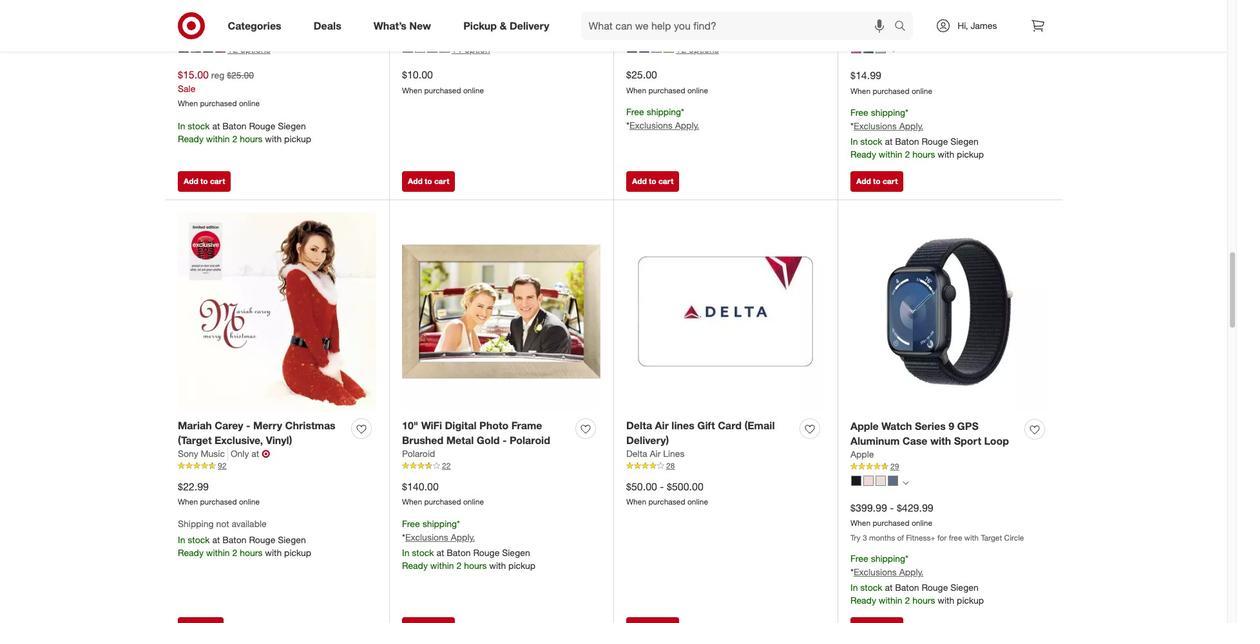Task type: vqa. For each thing, say whether or not it's contained in the screenshot.
181
yes



Task type: locate. For each thing, give the bounding box(es) containing it.
purchased down $14.99
[[873, 86, 909, 96]]

hours for $14.99
[[912, 149, 935, 160]]

$399.99
[[850, 502, 887, 514]]

1 add to cart from the left
[[184, 176, 225, 186]]

when down $50.00
[[626, 498, 646, 507]]

exclusions
[[629, 120, 673, 131], [854, 121, 897, 132], [405, 532, 448, 543], [854, 567, 897, 578]]

mariah carey - merry christmas (target exclusive, vinyl) image
[[178, 213, 376, 411], [178, 213, 376, 411]]

when inside $14.99 when purchased online
[[850, 86, 871, 96]]

when inside $10.00 when purchased online
[[402, 85, 422, 95]]

apply. inside free shipping * * exclusions apply.
[[675, 120, 699, 131]]

open story link
[[850, 16, 897, 29]]

$14.99
[[850, 69, 881, 82]]

ready
[[178, 134, 204, 145], [850, 149, 876, 160], [178, 548, 204, 559], [402, 561, 428, 571], [850, 595, 876, 606]]

online inside $22.99 when purchased online
[[239, 498, 260, 507]]

exclusions down the $140.00 when purchased online
[[405, 532, 448, 543]]

1 horizontal spatial all colors + 2 more colors image
[[721, 47, 727, 53]]

2 +2 options button from the left
[[621, 39, 733, 60]]

0 horizontal spatial all colors + 2 more colors element
[[273, 46, 279, 53]]

available
[[232, 519, 267, 530]]

2 +2 options from the left
[[676, 44, 719, 55]]

siegen
[[278, 121, 306, 132], [950, 136, 979, 147], [278, 535, 306, 546], [502, 548, 530, 559], [950, 583, 979, 593]]

baton
[[222, 121, 246, 132], [895, 136, 919, 147], [222, 535, 246, 546], [447, 548, 471, 559], [895, 583, 919, 593]]

free down $140.00
[[402, 519, 420, 530]]

0 horizontal spatial all colors image
[[890, 48, 896, 54]]

online up free shipping * * exclusions apply.
[[687, 85, 708, 95]]

+2 options for a new day
[[676, 44, 719, 55]]

1 horizontal spatial all colors + 2 more colors element
[[721, 46, 727, 53]]

4 to from the left
[[873, 176, 880, 186]]

1 vertical spatial apple
[[850, 449, 874, 460]]

all colors + 2 more colors element
[[273, 46, 279, 53], [721, 46, 727, 53]]

*
[[681, 107, 684, 118], [905, 107, 908, 118], [626, 120, 629, 131], [850, 121, 854, 132], [457, 519, 460, 530], [402, 532, 405, 543], [905, 554, 908, 565], [850, 567, 854, 578]]

1 add from the left
[[184, 176, 198, 186]]

2 for $140.00
[[456, 561, 461, 571]]

0 horizontal spatial +2
[[227, 44, 238, 55]]

1 blue image from the left
[[178, 43, 189, 53]]

1 to from the left
[[200, 176, 208, 186]]

+2 options button for a new day
[[621, 39, 733, 60]]

free
[[626, 107, 644, 118], [850, 107, 868, 118], [402, 519, 420, 530], [850, 554, 868, 565]]

all colors image right winter blue icon
[[903, 481, 908, 486]]

2 all colors + 2 more colors image from the left
[[721, 47, 727, 53]]

stock
[[188, 121, 210, 132], [860, 136, 882, 147], [188, 535, 210, 546], [412, 548, 434, 559], [860, 583, 882, 593]]

0 horizontal spatial all colors + 2 more colors image
[[273, 47, 279, 53]]

1 horizontal spatial all colors element
[[903, 479, 908, 487]]

delta for delta air lines
[[626, 449, 647, 460]]

online up available
[[239, 498, 260, 507]]

1 horizontal spatial $25.00
[[626, 68, 657, 81]]

- inside '$399.99 - $429.99 when purchased online try 3 months of fitness+ for free with target circle'
[[890, 502, 894, 514]]

$25.00 right reg
[[227, 69, 254, 80]]

exclusions down '$25.00 when purchased online'
[[629, 120, 673, 131]]

at down 'not'
[[212, 535, 220, 546]]

- up exclusive,
[[246, 419, 250, 432]]

online down $500.00
[[687, 498, 708, 507]]

when down $22.99
[[178, 498, 198, 507]]

baton down the of
[[895, 583, 919, 593]]

2 cart from the left
[[434, 176, 449, 186]]

delivery
[[510, 19, 549, 32]]

4 add to cart button from the left
[[850, 171, 904, 192]]

add to cart button
[[178, 171, 231, 192], [402, 171, 455, 192], [626, 171, 679, 192], [850, 171, 904, 192]]

+2 options button down the 17
[[621, 39, 733, 60]]

exclusions for $25.00
[[629, 120, 673, 131]]

3 add from the left
[[632, 176, 647, 186]]

0 vertical spatial apple
[[850, 420, 879, 433]]

apply. down the $140.00 when purchased online
[[451, 532, 475, 543]]

hi,
[[958, 20, 968, 31]]

polaroid down frame
[[510, 434, 550, 447]]

delta air lines link
[[626, 448, 685, 461]]

0 vertical spatial air
[[655, 419, 669, 432]]

free shipping * * exclusions apply. in stock at  baton rouge siegen ready within 2 hours with pickup down the $140.00 when purchased online
[[402, 519, 535, 571]]

delta up 'delivery)'
[[626, 419, 652, 432]]

baton down 'not'
[[222, 535, 246, 546]]

exclusions apply. button
[[629, 119, 699, 132], [854, 120, 923, 133], [405, 532, 475, 544], [854, 566, 923, 579]]

1 apple from the top
[[850, 420, 879, 433]]

within for $14.99
[[879, 149, 902, 160]]

shipping down '$25.00 when purchased online'
[[647, 107, 681, 118]]

3 add to cart from the left
[[632, 176, 674, 186]]

4 add to cart from the left
[[856, 176, 898, 186]]

all colors + 2 more colors element for a new day
[[721, 46, 727, 53]]

+2 for a new day
[[676, 44, 686, 55]]

delta for delta air lines gift card (email delivery)
[[626, 419, 652, 432]]

all colors image for $399.99
[[903, 481, 908, 486]]

stock down 3
[[860, 583, 882, 593]]

1 horizontal spatial +2 options
[[676, 44, 719, 55]]

baton down $15.00 reg $25.00 sale when purchased online
[[222, 121, 246, 132]]

1 +2 from the left
[[227, 44, 238, 55]]

2 for $14.99
[[905, 149, 910, 160]]

purchased down $140.00
[[424, 498, 461, 507]]

fitness+
[[906, 534, 935, 543]]

0 horizontal spatial +2 options
[[227, 44, 270, 55]]

rouge for $399.99
[[922, 583, 948, 593]]

1 vertical spatial all colors image
[[903, 481, 908, 486]]

2 inside in stock at  baton rouge siegen ready within 2 hours with pickup
[[232, 134, 237, 145]]

29 link
[[850, 462, 1050, 473]]

blue image down what's new link on the top left of the page
[[403, 43, 413, 53]]

(target
[[178, 434, 212, 447]]

blue image
[[178, 43, 189, 53], [403, 43, 413, 53]]

story
[[875, 16, 897, 27]]

2 all colors + 2 more colors element from the left
[[721, 46, 727, 53]]

1 horizontal spatial +2
[[676, 44, 686, 55]]

what's
[[374, 19, 406, 32]]

siegen for $140.00
[[502, 548, 530, 559]]

air up 'delivery)'
[[655, 419, 669, 432]]

$14.99 when purchased online
[[850, 69, 932, 96]]

2 apple from the top
[[850, 449, 874, 460]]

at down months
[[885, 583, 893, 593]]

stock inside shipping not available in stock at  baton rouge siegen ready within 2 hours with pickup
[[188, 535, 210, 546]]

purchased inside the $140.00 when purchased online
[[424, 498, 461, 507]]

midnight image
[[851, 476, 861, 486]]

blue image inside +2 options dropdown button
[[178, 43, 189, 53]]

all colors + 2 more colors image down "181" link
[[273, 47, 279, 53]]

in
[[178, 121, 185, 132], [850, 136, 858, 147], [178, 535, 185, 546], [402, 548, 409, 559], [850, 583, 858, 593]]

add for $14.99
[[856, 176, 871, 186]]

29
[[890, 462, 899, 472]]

exclusions apply. button down $14.99 when purchased online
[[854, 120, 923, 133]]

0 horizontal spatial options
[[240, 44, 270, 55]]

online inside $50.00 - $500.00 when purchased online
[[687, 498, 708, 507]]

2 add to cart from the left
[[408, 176, 449, 186]]

$25.00 down dark blue image
[[626, 68, 657, 81]]

in for $140.00
[[402, 548, 409, 559]]

delta down 'delivery)'
[[626, 449, 647, 460]]

add to cart button for $14.99
[[850, 171, 904, 192]]

- right $50.00
[[660, 480, 664, 493]]

with inside apple watch series 9 gps aluminum case with sport loop
[[930, 435, 951, 447]]

cream image left 'light gray' image
[[415, 43, 425, 53]]

when up 3
[[850, 519, 871, 529]]

above
[[201, 16, 227, 27]]

new for what's
[[409, 19, 431, 32]]

1 cream image from the left
[[191, 43, 201, 53]]

1 +2 options button from the left
[[173, 39, 285, 60]]

1 vertical spatial air
[[650, 449, 661, 460]]

- right gold
[[503, 434, 507, 447]]

free inside free shipping * * exclusions apply.
[[626, 107, 644, 118]]

all colors + 2 more colors element down "181" link
[[273, 46, 279, 53]]

1 horizontal spatial options
[[689, 44, 719, 55]]

cream image left "green" icon
[[191, 43, 201, 53]]

pickup for $14.99
[[957, 149, 984, 160]]

2 delta from the top
[[626, 449, 647, 460]]

0 vertical spatial all colors element
[[890, 46, 896, 54]]

air down 'delivery)'
[[650, 449, 661, 460]]

online up in stock at  baton rouge siegen ready within 2 hours with pickup
[[239, 98, 260, 108]]

stars
[[178, 16, 199, 27]]

$15.00
[[178, 68, 209, 81]]

within inside in stock at  baton rouge siegen ready within 2 hours with pickup
[[206, 134, 230, 145]]

delta inside delta air lines gift card (email delivery)
[[626, 419, 652, 432]]

stock down sale
[[188, 121, 210, 132]]

online down 22 link
[[463, 498, 484, 507]]

+2 right mint green icon
[[676, 44, 686, 55]]

purchased down reg
[[200, 98, 237, 108]]

rouge inside shipping not available in stock at  baton rouge siegen ready within 2 hours with pickup
[[249, 535, 275, 546]]

pink image
[[215, 43, 225, 53]]

all colors + 2 more colors image
[[273, 47, 279, 53], [721, 47, 727, 53]]

sony
[[178, 449, 198, 460]]

baton inside shipping not available in stock at  baton rouge siegen ready within 2 hours with pickup
[[222, 535, 246, 546]]

apply. down $14.99 when purchased online
[[899, 121, 923, 132]]

cream image for figmint
[[415, 43, 425, 53]]

10" wifi digital photo frame brushed metal gold - polaroid image
[[402, 213, 600, 411], [402, 213, 600, 411]]

apple for apple watch series 9 gps aluminum case with sport loop
[[850, 420, 879, 433]]

at left the ¬
[[251, 449, 259, 460]]

when
[[402, 85, 422, 95], [626, 85, 646, 95], [850, 86, 871, 96], [178, 98, 198, 108], [178, 498, 198, 507], [402, 498, 422, 507], [626, 498, 646, 507], [850, 519, 871, 529]]

shipping inside free shipping * * exclusions apply.
[[647, 107, 681, 118]]

blue image left "green" icon
[[178, 43, 189, 53]]

1 horizontal spatial +2 options button
[[621, 39, 733, 60]]

a new day
[[626, 16, 671, 27]]

apple inside apple watch series 9 gps aluminum case with sport loop
[[850, 420, 879, 433]]

What can we help you find? suggestions appear below search field
[[581, 12, 898, 40]]

add
[[184, 176, 198, 186], [408, 176, 422, 186], [632, 176, 647, 186], [856, 176, 871, 186]]

hours inside in stock at  baton rouge siegen ready within 2 hours with pickup
[[240, 134, 262, 145]]

+2
[[227, 44, 238, 55], [676, 44, 686, 55]]

all colors + 2 more colors image for a new day
[[721, 47, 727, 53]]

new
[[635, 16, 653, 27], [409, 19, 431, 32]]

22 link
[[402, 461, 600, 472]]

28
[[666, 462, 675, 471]]

28 link
[[626, 461, 825, 472]]

10" wifi digital photo frame brushed metal gold - polaroid
[[402, 419, 550, 447]]

when up free shipping * * exclusions apply.
[[626, 85, 646, 95]]

frame
[[511, 419, 542, 432]]

shipping down $14.99 when purchased online
[[871, 107, 905, 118]]

all colors + 2 more colors image down 17 link
[[721, 47, 727, 53]]

in for $399.99
[[850, 583, 858, 593]]

apple
[[850, 420, 879, 433], [850, 449, 874, 460]]

- inside $50.00 - $500.00 when purchased online
[[660, 480, 664, 493]]

apply. for $14.99
[[899, 121, 923, 132]]

purchased up 'not'
[[200, 498, 237, 507]]

+2 options
[[227, 44, 270, 55], [676, 44, 719, 55]]

stock down the $140.00 when purchased online
[[412, 548, 434, 559]]

3 to from the left
[[649, 176, 656, 186]]

2 add to cart button from the left
[[402, 171, 455, 192]]

hours inside shipping not available in stock at  baton rouge siegen ready within 2 hours with pickup
[[240, 548, 262, 559]]

exclusions down $14.99 when purchased online
[[854, 121, 897, 132]]

only
[[231, 449, 249, 460]]

at inside in stock at  baton rouge siegen ready within 2 hours with pickup
[[212, 121, 220, 132]]

free down try
[[850, 554, 868, 565]]

options for a new day
[[689, 44, 719, 55]]

1 horizontal spatial cream image
[[415, 43, 425, 53]]

cart
[[210, 176, 225, 186], [434, 176, 449, 186], [658, 176, 674, 186], [883, 176, 898, 186]]

polaroid down brushed
[[402, 449, 435, 460]]

1 horizontal spatial new
[[635, 16, 653, 27]]

exclusions apply. button down the $140.00 when purchased online
[[405, 532, 475, 544]]

online down +1 option at the top left of the page
[[463, 85, 484, 95]]

blue image for figmint
[[403, 43, 413, 53]]

all colors + 2 more colors element down 17 link
[[721, 46, 727, 53]]

purchased up months
[[873, 519, 909, 529]]

all colors image right muddy aqua icon
[[890, 48, 896, 54]]

sale
[[178, 83, 195, 94]]

when down $10.00
[[402, 85, 422, 95]]

1 options from the left
[[240, 44, 270, 55]]

to for $14.99
[[873, 176, 880, 186]]

series
[[915, 420, 946, 433]]

free shipping * * exclusions apply. in stock at  baton rouge siegen ready within 2 hours with pickup
[[850, 107, 984, 160], [402, 519, 535, 571], [850, 554, 984, 606]]

1 vertical spatial all colors element
[[903, 479, 908, 487]]

when inside '$399.99 - $429.99 when purchased online try 3 months of fitness+ for free with target circle'
[[850, 519, 871, 529]]

figmint link
[[402, 15, 432, 28]]

new up 'light gray' image
[[409, 19, 431, 32]]

all colors element for $14.99
[[890, 46, 896, 54]]

apply. down '$25.00 when purchased online'
[[675, 120, 699, 131]]

+2 right pink icon at the top
[[227, 44, 238, 55]]

online inside $10.00 when purchased online
[[463, 85, 484, 95]]

online inside the $140.00 when purchased online
[[463, 498, 484, 507]]

$25.00 inside $15.00 reg $25.00 sale when purchased online
[[227, 69, 254, 80]]

1 vertical spatial delta
[[626, 449, 647, 460]]

2 cream image from the left
[[415, 43, 425, 53]]

17 link
[[626, 28, 825, 39]]

hi, james
[[958, 20, 997, 31]]

stock for $399.99
[[860, 583, 882, 593]]

1 horizontal spatial blue image
[[403, 43, 413, 53]]

cream image
[[191, 43, 201, 53], [415, 43, 425, 53]]

exclusions apply. button for $140.00
[[405, 532, 475, 544]]

options down 17 link
[[689, 44, 719, 55]]

all colors image for $14.99
[[890, 48, 896, 54]]

0 horizontal spatial +2 options button
[[173, 39, 285, 60]]

delta air lines gift card (email delivery) image
[[626, 213, 825, 411]]

2 to from the left
[[425, 176, 432, 186]]

2 blue image from the left
[[403, 43, 413, 53]]

with
[[265, 134, 282, 145], [938, 149, 954, 160], [930, 435, 951, 447], [964, 534, 979, 543], [265, 548, 282, 559], [489, 561, 506, 571], [938, 595, 954, 606]]

at down $15.00 reg $25.00 sale when purchased online
[[212, 121, 220, 132]]

2 +2 from the left
[[676, 44, 686, 55]]

baton for $140.00
[[447, 548, 471, 559]]

online inside $14.99 when purchased online
[[912, 86, 932, 96]]

rouge for $140.00
[[473, 548, 500, 559]]

0 horizontal spatial polaroid
[[402, 449, 435, 460]]

2 add from the left
[[408, 176, 422, 186]]

$25.00
[[626, 68, 657, 81], [227, 69, 254, 80]]

in inside in stock at  baton rouge siegen ready within 2 hours with pickup
[[178, 121, 185, 132]]

purchased down $500.00
[[648, 498, 685, 507]]

free for $25.00
[[626, 107, 644, 118]]

+2 options button down "181"
[[173, 39, 285, 60]]

pink image
[[863, 476, 874, 486]]

+2 options down categories
[[227, 44, 270, 55]]

baton down the $140.00 when purchased online
[[447, 548, 471, 559]]

air for lines
[[650, 449, 661, 460]]

purchased down $10.00
[[424, 85, 461, 95]]

free shipping * * exclusions apply. in stock at  baton rouge siegen ready within 2 hours with pickup down $14.99 when purchased online
[[850, 107, 984, 160]]

4 cart from the left
[[883, 176, 898, 186]]

free down '$25.00 when purchased online'
[[626, 107, 644, 118]]

baton down $14.99 when purchased online
[[895, 136, 919, 147]]

3 cart from the left
[[658, 176, 674, 186]]

$140.00
[[402, 480, 439, 493]]

within for $399.99
[[879, 595, 902, 606]]

all colors image
[[890, 48, 896, 54], [903, 481, 908, 486]]

1 horizontal spatial all colors image
[[903, 481, 908, 486]]

light gray image
[[427, 43, 437, 53]]

in for $14.99
[[850, 136, 858, 147]]

purchased up free shipping * * exclusions apply.
[[648, 85, 685, 95]]

free down $14.99
[[850, 107, 868, 118]]

-
[[246, 419, 250, 432], [503, 434, 507, 447], [660, 480, 664, 493], [890, 502, 894, 514]]

2
[[232, 134, 237, 145], [905, 149, 910, 160], [232, 548, 237, 559], [456, 561, 461, 571], [905, 595, 910, 606]]

1 all colors + 2 more colors image from the left
[[273, 47, 279, 53]]

0 horizontal spatial cream image
[[191, 43, 201, 53]]

options down categories link
[[240, 44, 270, 55]]

christmas
[[285, 419, 335, 432]]

1 +2 options from the left
[[227, 44, 270, 55]]

4 add from the left
[[856, 176, 871, 186]]

0 horizontal spatial new
[[409, 19, 431, 32]]

purchased inside $22.99 when purchased online
[[200, 498, 237, 507]]

exclusions inside free shipping * * exclusions apply.
[[629, 120, 673, 131]]

9
[[949, 420, 954, 433]]

¬
[[262, 448, 270, 461]]

blue image inside +1 option dropdown button
[[403, 43, 413, 53]]

181 link
[[178, 28, 376, 39]]

+1 option button
[[397, 39, 504, 60]]

new for a
[[635, 16, 653, 27]]

black image
[[627, 43, 637, 53]]

apple down aluminum
[[850, 449, 874, 460]]

carey
[[215, 419, 243, 432]]

free shipping * * exclusions apply. in stock at  baton rouge siegen ready within 2 hours with pickup down fitness+
[[850, 554, 984, 606]]

$25.00 inside '$25.00 when purchased online'
[[626, 68, 657, 81]]

shipping
[[647, 107, 681, 118], [871, 107, 905, 118], [422, 519, 457, 530], [871, 554, 905, 565]]

when down $140.00
[[402, 498, 422, 507]]

at down $14.99 when purchased online
[[885, 136, 893, 147]]

$50.00 - $500.00 when purchased online
[[626, 480, 708, 507]]

add for $10.00
[[408, 176, 422, 186]]

online up fitness+
[[912, 519, 932, 529]]

3 add to cart button from the left
[[626, 171, 679, 192]]

stock down $14.99 when purchased online
[[860, 136, 882, 147]]

silver image
[[651, 43, 662, 53]]

hours
[[240, 134, 262, 145], [912, 149, 935, 160], [240, 548, 262, 559], [464, 561, 487, 571], [912, 595, 935, 606]]

when inside '$25.00 when purchased online'
[[626, 85, 646, 95]]

when inside $50.00 - $500.00 when purchased online
[[626, 498, 646, 507]]

apple up aluminum
[[850, 420, 879, 433]]

all colors + 1 more colors element
[[493, 46, 499, 53]]

free
[[949, 534, 962, 543]]

when down sale
[[178, 98, 198, 108]]

all colors element right muddy aqua icon
[[890, 46, 896, 54]]

starlight image
[[876, 476, 886, 486]]

free shipping * * exclusions apply.
[[626, 107, 699, 131]]

purchased inside '$25.00 when purchased online'
[[648, 85, 685, 95]]

0 horizontal spatial blue image
[[178, 43, 189, 53]]

exclusive,
[[215, 434, 263, 447]]

in inside shipping not available in stock at  baton rouge siegen ready within 2 hours with pickup
[[178, 535, 185, 546]]

all colors element
[[890, 46, 896, 54], [903, 479, 908, 487]]

1 delta from the top
[[626, 419, 652, 432]]

0 horizontal spatial all colors element
[[890, 46, 896, 54]]

apply. for $25.00
[[675, 120, 699, 131]]

0 vertical spatial polaroid
[[510, 434, 550, 447]]

1 link
[[850, 29, 1050, 40]]

sony music only at ¬
[[178, 448, 270, 461]]

option
[[465, 44, 490, 55]]

0 vertical spatial delta
[[626, 419, 652, 432]]

- right $399.99 in the right bottom of the page
[[890, 502, 894, 514]]

0 horizontal spatial $25.00
[[227, 69, 254, 80]]

all colors element right winter blue icon
[[903, 479, 908, 487]]

polaroid
[[510, 434, 550, 447], [402, 449, 435, 460]]

ready inside in stock at  baton rouge siegen ready within 2 hours with pickup
[[178, 134, 204, 145]]

air inside delta air lines gift card (email delivery)
[[655, 419, 669, 432]]

shipping down the $140.00 when purchased online
[[422, 519, 457, 530]]

apple watch series 9 gps aluminum case with sport loop image
[[850, 213, 1050, 412], [850, 213, 1050, 412]]

free for $140.00
[[402, 519, 420, 530]]

a new day link
[[626, 15, 671, 28]]

+2 options right mint green icon
[[676, 44, 719, 55]]

online down the 1 link
[[912, 86, 932, 96]]

exclusions apply. button down months
[[854, 566, 923, 579]]

baton for $399.99
[[895, 583, 919, 593]]

2 options from the left
[[689, 44, 719, 55]]

1 horizontal spatial polaroid
[[510, 434, 550, 447]]

new right "a"
[[635, 16, 653, 27]]

baton inside in stock at  baton rouge siegen ready within 2 hours with pickup
[[222, 121, 246, 132]]

0 vertical spatial all colors image
[[890, 48, 896, 54]]

1 all colors + 2 more colors element from the left
[[273, 46, 279, 53]]

free shipping * * exclusions apply. in stock at  baton rouge siegen ready within 2 hours with pickup for $140.00
[[402, 519, 535, 571]]

for
[[937, 534, 947, 543]]

target
[[981, 534, 1002, 543]]

stock down shipping
[[188, 535, 210, 546]]

when down $14.99
[[850, 86, 871, 96]]



Task type: describe. For each thing, give the bounding box(es) containing it.
free for $14.99
[[850, 107, 868, 118]]

exclusions apply. button down '$25.00 when purchased online'
[[629, 119, 699, 132]]

shipping for $14.99
[[871, 107, 905, 118]]

vinyl)
[[266, 434, 292, 447]]

at inside sony music only at ¬
[[251, 449, 259, 460]]

months
[[869, 534, 895, 543]]

22
[[442, 462, 451, 471]]

gift
[[697, 419, 715, 432]]

delta air lines gift card (email delivery)
[[626, 419, 775, 447]]

figmint
[[402, 16, 432, 27]]

not
[[216, 519, 229, 530]]

open story
[[850, 16, 897, 27]]

sony music link
[[178, 448, 228, 461]]

all colors + 1 more colors image
[[493, 47, 499, 53]]

olive green image
[[863, 43, 874, 54]]

add for $25.00
[[632, 176, 647, 186]]

exclusions apply. button for $14.99
[[854, 120, 923, 133]]

purchased inside $15.00 reg $25.00 sale when purchased online
[[200, 98, 237, 108]]

pickup inside shipping not available in stock at  baton rouge siegen ready within 2 hours with pickup
[[284, 548, 311, 559]]

shipping for $25.00
[[647, 107, 681, 118]]

with inside shipping not available in stock at  baton rouge siegen ready within 2 hours with pickup
[[265, 548, 282, 559]]

options for stars above
[[240, 44, 270, 55]]

winter blue image
[[888, 476, 898, 486]]

fuchsia image
[[851, 43, 861, 54]]

1
[[890, 29, 895, 39]]

shipping
[[178, 519, 214, 530]]

music
[[201, 449, 225, 460]]

loop
[[984, 435, 1009, 447]]

shipping down months
[[871, 554, 905, 565]]

delta air lines gift card (email delivery) link
[[626, 419, 794, 448]]

92 link
[[178, 461, 376, 472]]

$429.99
[[897, 502, 933, 514]]

purchased inside $50.00 - $500.00 when purchased online
[[648, 498, 685, 507]]

add to cart for $25.00
[[632, 176, 674, 186]]

brushed
[[402, 434, 443, 447]]

circle
[[1004, 534, 1024, 543]]

- inside the 10" wifi digital photo frame brushed metal gold - polaroid
[[503, 434, 507, 447]]

hours for $399.99
[[912, 595, 935, 606]]

pickup inside in stock at  baton rouge siegen ready within 2 hours with pickup
[[284, 134, 311, 145]]

dark blue image
[[639, 43, 649, 53]]

when inside $22.99 when purchased online
[[178, 498, 198, 507]]

add to cart button for $25.00
[[626, 171, 679, 192]]

apply. for $140.00
[[451, 532, 475, 543]]

mariah
[[178, 419, 212, 432]]

2 inside shipping not available in stock at  baton rouge siegen ready within 2 hours with pickup
[[232, 548, 237, 559]]

17
[[666, 29, 675, 38]]

$140.00 when purchased online
[[402, 480, 484, 507]]

stars above
[[178, 16, 227, 27]]

cart for $14.99
[[883, 176, 898, 186]]

$500.00
[[667, 480, 703, 493]]

try
[[850, 534, 860, 543]]

siegen for $399.99
[[950, 583, 979, 593]]

delivery)
[[626, 434, 669, 447]]

case
[[903, 435, 927, 447]]

1 cart from the left
[[210, 176, 225, 186]]

2 for $399.99
[[905, 595, 910, 606]]

a
[[626, 16, 632, 27]]

air for lines
[[655, 419, 669, 432]]

search button
[[889, 12, 920, 43]]

delta air lines
[[626, 449, 685, 460]]

when inside $15.00 reg $25.00 sale when purchased online
[[178, 98, 198, 108]]

exclusions for $140.00
[[405, 532, 448, 543]]

- inside mariah carey - merry christmas (target exclusive, vinyl)
[[246, 419, 250, 432]]

at inside shipping not available in stock at  baton rouge siegen ready within 2 hours with pickup
[[212, 535, 220, 546]]

rouge inside in stock at  baton rouge siegen ready within 2 hours with pickup
[[249, 121, 275, 132]]

polaroid inside the 10" wifi digital photo frame brushed metal gold - polaroid
[[510, 434, 550, 447]]

$22.99 when purchased online
[[178, 480, 260, 507]]

cart for $10.00
[[434, 176, 449, 186]]

within inside shipping not available in stock at  baton rouge siegen ready within 2 hours with pickup
[[206, 548, 230, 559]]

+2 options for stars above
[[227, 44, 270, 55]]

$399.99 - $429.99 when purchased online try 3 months of fitness+ for free with target circle
[[850, 502, 1024, 543]]

lines
[[663, 449, 685, 460]]

to for $10.00
[[425, 176, 432, 186]]

apply. down fitness+
[[899, 567, 923, 578]]

rouge for $14.99
[[922, 136, 948, 147]]

lines
[[672, 419, 694, 432]]

apple for apple
[[850, 449, 874, 460]]

when inside the $140.00 when purchased online
[[402, 498, 422, 507]]

categories
[[228, 19, 281, 32]]

stock for $14.99
[[860, 136, 882, 147]]

ready for $140.00
[[402, 561, 428, 571]]

gps
[[957, 420, 979, 433]]

+2 for stars above
[[227, 44, 238, 55]]

$15.00 reg $25.00 sale when purchased online
[[178, 68, 260, 108]]

hours for $140.00
[[464, 561, 487, 571]]

at down the $140.00 when purchased online
[[436, 548, 444, 559]]

$22.99
[[178, 480, 209, 493]]

+1
[[452, 44, 462, 55]]

+2 options button for stars above
[[173, 39, 285, 60]]

pickup & delivery
[[463, 19, 549, 32]]

purchased inside $14.99 when purchased online
[[873, 86, 909, 96]]

blue image for stars above
[[178, 43, 189, 53]]

mariah carey - merry christmas (target exclusive, vinyl) link
[[178, 419, 346, 448]]

muddy aqua image
[[876, 43, 886, 54]]

&
[[500, 19, 507, 32]]

stock for $140.00
[[412, 548, 434, 559]]

free shipping * * exclusions apply. in stock at  baton rouge siegen ready within 2 hours with pickup for $14.99
[[850, 107, 984, 160]]

92
[[218, 462, 226, 471]]

in stock at  baton rouge siegen ready within 2 hours with pickup
[[178, 121, 311, 145]]

polaroid link
[[402, 448, 435, 461]]

10" wifi digital photo frame brushed metal gold - polaroid link
[[402, 419, 570, 448]]

online inside $15.00 reg $25.00 sale when purchased online
[[239, 98, 260, 108]]

all colors element for $399.99
[[903, 479, 908, 487]]

green image
[[203, 43, 213, 53]]

add to cart button for $10.00
[[402, 171, 455, 192]]

card
[[718, 419, 742, 432]]

cart for $25.00
[[658, 176, 674, 186]]

digital
[[445, 419, 476, 432]]

ready for $399.99
[[850, 595, 876, 606]]

online inside '$399.99 - $429.99 when purchased online try 3 months of fitness+ for free with target circle'
[[912, 519, 932, 529]]

with inside in stock at  baton rouge siegen ready within 2 hours with pickup
[[265, 134, 282, 145]]

1 vertical spatial polaroid
[[402, 449, 435, 460]]

search
[[889, 20, 920, 33]]

merry
[[253, 419, 282, 432]]

ready for $14.99
[[850, 149, 876, 160]]

baton for $14.99
[[895, 136, 919, 147]]

with inside '$399.99 - $429.99 when purchased online try 3 months of fitness+ for free with target circle'
[[964, 534, 979, 543]]

1 add to cart button from the left
[[178, 171, 231, 192]]

online inside '$25.00 when purchased online'
[[687, 85, 708, 95]]

siegen inside in stock at  baton rouge siegen ready within 2 hours with pickup
[[278, 121, 306, 132]]

add to cart for $14.99
[[856, 176, 898, 186]]

$50.00
[[626, 480, 657, 493]]

within for $140.00
[[430, 561, 454, 571]]

shipping not available in stock at  baton rouge siegen ready within 2 hours with pickup
[[178, 519, 311, 559]]

all colors + 2 more colors element for stars above
[[273, 46, 279, 53]]

all colors + 2 more colors image for stars above
[[273, 47, 279, 53]]

to for $25.00
[[649, 176, 656, 186]]

(email
[[744, 419, 775, 432]]

aluminum
[[850, 435, 900, 447]]

exclusions for $14.99
[[854, 121, 897, 132]]

mint green image
[[664, 43, 674, 53]]

apple watch series 9 gps aluminum case with sport loop link
[[850, 419, 1019, 449]]

siegen for $14.99
[[950, 136, 979, 147]]

photo
[[479, 419, 509, 432]]

pickup for $140.00
[[508, 561, 535, 571]]

wifi
[[421, 419, 442, 432]]

ready inside shipping not available in stock at  baton rouge siegen ready within 2 hours with pickup
[[178, 548, 204, 559]]

sage green image
[[439, 43, 450, 53]]

gold
[[477, 434, 500, 447]]

mariah carey - merry christmas (target exclusive, vinyl)
[[178, 419, 335, 447]]

deals link
[[303, 12, 357, 40]]

sport
[[954, 435, 981, 447]]

$10.00 when purchased online
[[402, 68, 484, 95]]

add to cart for $10.00
[[408, 176, 449, 186]]

exclusions down months
[[854, 567, 897, 578]]

exclusions apply. button for $399.99
[[854, 566, 923, 579]]

cream image for stars above
[[191, 43, 201, 53]]

pickup for $399.99
[[957, 595, 984, 606]]

+1 option
[[452, 44, 490, 55]]

181
[[218, 29, 231, 38]]

of
[[897, 534, 904, 543]]

3
[[863, 534, 867, 543]]

what's new
[[374, 19, 431, 32]]

purchased inside $10.00 when purchased online
[[424, 85, 461, 95]]

open
[[850, 16, 873, 27]]

reg
[[211, 69, 224, 80]]

purchased inside '$399.99 - $429.99 when purchased online try 3 months of fitness+ for free with target circle'
[[873, 519, 909, 529]]

apple link
[[850, 449, 874, 462]]

pickup
[[463, 19, 497, 32]]

$10.00
[[402, 68, 433, 81]]

stock inside in stock at  baton rouge siegen ready within 2 hours with pickup
[[188, 121, 210, 132]]

shipping for $140.00
[[422, 519, 457, 530]]

siegen inside shipping not available in stock at  baton rouge siegen ready within 2 hours with pickup
[[278, 535, 306, 546]]

day
[[655, 16, 671, 27]]



